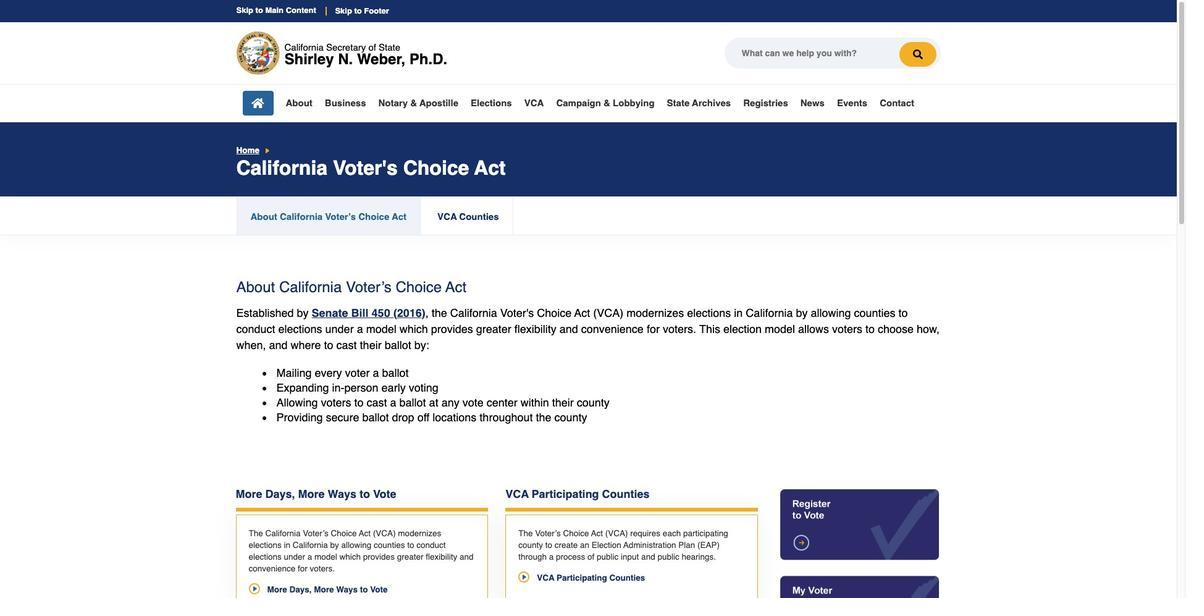 Task type: describe. For each thing, give the bounding box(es) containing it.
throughout
[[480, 411, 533, 424]]

0 horizontal spatial by
[[297, 306, 309, 319]]

expanding
[[277, 381, 329, 394]]

voting
[[409, 381, 439, 394]]

footer
[[364, 6, 389, 15]]

(2016)
[[394, 306, 426, 319]]

vca participating counties link
[[519, 572, 645, 584]]

register to vote image
[[779, 487, 941, 562]]

skip for skip to main content
[[236, 6, 253, 15]]

apostille
[[420, 98, 459, 108]]

the for more
[[249, 529, 263, 538]]

act inside home california voter's choice act
[[475, 156, 506, 179]]

vca counties
[[438, 211, 499, 222]]

voters. this
[[663, 323, 721, 336]]

elections
[[471, 98, 512, 108]]

any
[[442, 396, 460, 409]]

campaign
[[557, 98, 601, 108]]

skip to footer
[[335, 6, 389, 15]]

home california voter's choice act
[[236, 146, 506, 179]]

senate
[[312, 306, 348, 319]]

about inside "shirley n. weber, ph.d." banner
[[286, 98, 313, 108]]

election
[[592, 541, 622, 550]]

1 vertical spatial vote
[[370, 585, 388, 594]]

news
[[801, 98, 825, 108]]

skip-content element
[[236, 6, 941, 15]]

ph.d.
[[410, 51, 448, 68]]

to inside the california voter's choice act (vca) modernizes elections in california by allowing counties to conduct elections under a model which provides greater flexibility and convenience for voters.
[[407, 541, 414, 550]]

notary & apostille
[[379, 98, 459, 108]]

contact link
[[880, 98, 915, 108]]

county inside the voter's choice act (vca) requires each participating county to create an election administration plan (eap) through a process of public input and public hearings.
[[519, 541, 543, 550]]

greater inside , the california voter's choice act (vca) modernizes elections in california by allowing counties to conduct elections under a model which provides greater flexibility and convenience for voters. this election model allows voters to choose how, when, and where to cast their ballot by:
[[476, 323, 512, 336]]

1 horizontal spatial state
[[667, 98, 690, 108]]

allows
[[799, 323, 829, 336]]

about inside tab panel
[[236, 279, 275, 296]]

voter's inside the california voter's choice act (vca) modernizes elections in california by allowing counties to conduct elections under a model which provides greater flexibility and convenience for voters.
[[303, 529, 329, 538]]

home link
[[236, 146, 260, 155]]

archives
[[692, 98, 731, 108]]

a inside the voter's choice act (vca) requires each participating county to create an election administration plan (eap) through a process of public input and public hearings.
[[549, 552, 554, 562]]

cast inside mailing every voter a ballot expanding in-person early voting allowing voters to cast a ballot at any vote center within their county providing secure ballot drop off locations throughout the county
[[367, 396, 387, 409]]

ballot inside , the california voter's choice act (vca) modernizes elections in california by allowing counties to conduct elections under a model which provides greater flexibility and convenience for voters. this election model allows voters to choose how, when, and where to cast their ballot by:
[[385, 339, 411, 352]]

1 vertical spatial vca participating counties
[[537, 573, 645, 583]]

conduct inside the california voter's choice act (vca) modernizes elections in california by allowing counties to conduct elections under a model which provides greater flexibility and convenience for voters.
[[417, 541, 446, 550]]

about california voter's choice act main content
[[0, 196, 1177, 598]]

where
[[291, 339, 321, 352]]

skip to main content link
[[236, 6, 316, 15]]

1 horizontal spatial model
[[366, 323, 397, 336]]

to inside mailing every voter a ballot expanding in-person early voting allowing voters to cast a ballot at any vote center within their county providing secure ballot drop off locations throughout the county
[[355, 396, 364, 409]]

ballot up drop
[[400, 396, 426, 409]]

choice inside the voter's choice act (vca) requires each participating county to create an election administration plan (eap) through a process of public input and public hearings.
[[563, 529, 589, 538]]

requires
[[631, 529, 661, 538]]

secure
[[326, 411, 359, 424]]

california secretary of state shirley n. weber, ph.d.
[[285, 42, 448, 68]]

voters inside mailing every voter a ballot expanding in-person early voting allowing voters to cast a ballot at any vote center within their county providing secure ballot drop off locations throughout the county
[[321, 396, 351, 409]]

a inside , the california voter's choice act (vca) modernizes elections in california by allowing counties to conduct elections under a model which provides greater flexibility and convenience for voters. this election model allows voters to choose how, when, and where to cast their ballot by:
[[357, 323, 363, 336]]

1 vertical spatial counties
[[602, 488, 650, 501]]

news link
[[801, 98, 825, 108]]

1 public from the left
[[597, 552, 619, 562]]

& for apostille
[[411, 98, 417, 108]]

by inside , the california voter's choice act (vca) modernizes elections in california by allowing counties to conduct elections under a model which provides greater flexibility and convenience for voters. this election model allows voters to choose how, when, and where to cast their ballot by:
[[796, 306, 808, 319]]

choose
[[878, 323, 914, 336]]

at
[[429, 396, 439, 409]]

participating
[[684, 529, 729, 538]]

campaign & lobbying
[[557, 98, 655, 108]]

0 vertical spatial more days, more ways to vote
[[236, 488, 397, 501]]

notary
[[379, 98, 408, 108]]

mailing
[[277, 366, 312, 379]]

voter's inside the voter's choice act (vca) requires each participating county to create an election administration plan (eap) through a process of public input and public hearings.
[[535, 529, 561, 538]]

act inside the voter's choice act (vca) requires each participating county to create an election administration plan (eap) through a process of public input and public hearings.
[[591, 529, 603, 538]]

vote
[[463, 396, 484, 409]]

the voter's choice act (vca) requires each participating county to create an election administration plan (eap) through a process of public input and public hearings.
[[519, 529, 729, 562]]

input
[[621, 552, 639, 562]]

my voter status image
[[779, 574, 941, 598]]

hearings.
[[682, 552, 716, 562]]

, the california voter's choice act (vca) modernizes elections in california by allowing counties to conduct elections under a model which provides greater flexibility and convenience for voters. this election model allows voters to choose how, when, and where to cast their ballot by:
[[236, 306, 940, 352]]

providing
[[277, 411, 323, 424]]

skip to main content
[[236, 6, 316, 15]]

What can we help you with? text field
[[725, 38, 941, 68]]

within
[[521, 396, 549, 409]]

about link
[[286, 98, 313, 108]]

in-
[[332, 381, 345, 394]]

by:
[[415, 339, 429, 352]]

provides inside the california voter's choice act (vca) modernizes elections in california by allowing counties to conduct elections under a model which provides greater flexibility and convenience for voters.
[[363, 552, 395, 562]]

in inside , the california voter's choice act (vca) modernizes elections in california by allowing counties to conduct elections under a model which provides greater flexibility and convenience for voters. this election model allows voters to choose how, when, and where to cast their ballot by:
[[735, 306, 743, 319]]

events link
[[837, 98, 868, 108]]

under inside , the california voter's choice act (vca) modernizes elections in california by allowing counties to conduct elections under a model which provides greater flexibility and convenience for voters. this election model allows voters to choose how, when, and where to cast their ballot by:
[[325, 323, 354, 336]]

business
[[325, 98, 366, 108]]

convenience inside , the california voter's choice act (vca) modernizes elections in california by allowing counties to conduct elections under a model which provides greater flexibility and convenience for voters. this election model allows voters to choose how, when, and where to cast their ballot by:
[[581, 323, 644, 336]]

business link
[[325, 98, 366, 108]]

ballot up early
[[382, 366, 409, 379]]

process
[[556, 552, 586, 562]]

allowing
[[277, 396, 318, 409]]

every
[[315, 366, 342, 379]]

1 vertical spatial ways
[[336, 585, 358, 594]]

about california voter's choice act link
[[237, 196, 420, 235]]

which inside the california voter's choice act (vca) modernizes elections in california by allowing counties to conduct elections under a model which provides greater flexibility and convenience for voters.
[[340, 552, 361, 562]]

an
[[580, 541, 590, 550]]

2 horizontal spatial model
[[765, 323, 795, 336]]

each
[[663, 529, 681, 538]]

act inside , the california voter's choice act (vca) modernizes elections in california by allowing counties to conduct elections under a model which provides greater flexibility and convenience for voters. this election model allows voters to choose how, when, and where to cast their ballot by:
[[575, 306, 590, 319]]

shirley
[[285, 51, 334, 68]]

elections link
[[471, 98, 512, 108]]

(vca) inside , the california voter's choice act (vca) modernizes elections in california by allowing counties to conduct elections under a model which provides greater flexibility and convenience for voters. this election model allows voters to choose how, when, and where to cast their ballot by:
[[594, 306, 624, 319]]

tab list inside about california voter's choice act 'main content'
[[236, 196, 516, 235]]

bill
[[351, 306, 369, 319]]

vca counties link
[[424, 196, 513, 235]]

under inside the california voter's choice act (vca) modernizes elections in california by allowing counties to conduct elections under a model which provides greater flexibility and convenience for voters.
[[284, 552, 305, 562]]

state archives link
[[667, 98, 731, 108]]

notary & apostille link
[[379, 98, 459, 108]]

of inside the voter's choice act (vca) requires each participating county to create an election administration plan (eap) through a process of public input and public hearings.
[[588, 552, 595, 562]]

flexibility inside , the california voter's choice act (vca) modernizes elections in california by allowing counties to conduct elections under a model which provides greater flexibility and convenience for voters. this election model allows voters to choose how, when, and where to cast their ballot by:
[[515, 323, 557, 336]]

0 vertical spatial ways
[[328, 488, 357, 501]]

(eap)
[[698, 541, 720, 550]]

a inside the california voter's choice act (vca) modernizes elections in california by allowing counties to conduct elections under a model which provides greater flexibility and convenience for voters.
[[308, 552, 312, 562]]

senate bill 450 (2016) link
[[312, 306, 426, 319]]

lobbying
[[613, 98, 655, 108]]

greater inside the california voter's choice act (vca) modernizes elections in california by allowing counties to conduct elections under a model which provides greater flexibility and convenience for voters.
[[397, 552, 424, 562]]

home
[[236, 146, 260, 155]]

2 vertical spatial counties
[[610, 573, 645, 583]]

drop
[[392, 411, 415, 424]]

1 vertical spatial more days, more ways to vote
[[267, 585, 388, 594]]



Task type: locate. For each thing, give the bounding box(es) containing it.
0 horizontal spatial model
[[315, 552, 337, 562]]

participating
[[532, 488, 599, 501], [557, 573, 607, 583]]

0 vertical spatial voters
[[833, 323, 863, 336]]

weber,
[[357, 51, 406, 68]]

1 horizontal spatial the
[[519, 529, 533, 538]]

1 horizontal spatial voters
[[833, 323, 863, 336]]

about
[[286, 98, 313, 108], [251, 211, 277, 222], [236, 279, 275, 296]]

0 horizontal spatial allowing
[[342, 541, 372, 550]]

when,
[[236, 339, 266, 352]]

state down footer
[[379, 42, 401, 52]]

0 horizontal spatial counties
[[374, 541, 405, 550]]

modernizes inside , the california voter's choice act (vca) modernizes elections in california by allowing counties to conduct elections under a model which provides greater flexibility and convenience for voters. this election model allows voters to choose how, when, and where to cast their ballot by:
[[627, 306, 684, 319]]

1 vertical spatial for
[[298, 564, 308, 573]]

0 vertical spatial days,
[[265, 488, 295, 501]]

0 horizontal spatial public
[[597, 552, 619, 562]]

conduct
[[236, 323, 275, 336], [417, 541, 446, 550]]

the
[[249, 529, 263, 538], [519, 529, 533, 538]]

modernizes inside the california voter's choice act (vca) modernizes elections in california by allowing counties to conduct elections under a model which provides greater flexibility and convenience for voters.
[[398, 529, 441, 538]]

allowing inside , the california voter's choice act (vca) modernizes elections in california by allowing counties to conduct elections under a model which provides greater flexibility and convenience for voters. this election model allows voters to choose how, when, and where to cast their ballot by:
[[811, 306, 851, 319]]

and inside the voter's choice act (vca) requires each participating county to create an election administration plan (eap) through a process of public input and public hearings.
[[642, 552, 656, 562]]

which
[[400, 323, 428, 336], [340, 552, 361, 562]]

(vca) inside the voter's choice act (vca) requires each participating county to create an election administration plan (eap) through a process of public input and public hearings.
[[606, 529, 628, 538]]

secretary
[[326, 42, 366, 52]]

,
[[426, 306, 429, 319]]

1 horizontal spatial &
[[604, 98, 611, 108]]

0 vertical spatial of
[[369, 42, 376, 52]]

0 vertical spatial about
[[286, 98, 313, 108]]

1 vertical spatial which
[[340, 552, 361, 562]]

elections
[[688, 306, 731, 319], [278, 323, 322, 336], [249, 541, 282, 550], [249, 552, 282, 562]]

& for lobbying
[[604, 98, 611, 108]]

counties
[[854, 306, 896, 319], [374, 541, 405, 550]]

about california voter's choice act inside the 'about california voter's choice act' link
[[251, 211, 407, 222]]

center
[[487, 396, 518, 409]]

0 horizontal spatial greater
[[397, 552, 424, 562]]

campaign & lobbying link
[[557, 98, 655, 108]]

menu inside "shirley n. weber, ph.d." banner
[[243, 91, 915, 115]]

0 vertical spatial convenience
[[581, 323, 644, 336]]

california
[[285, 42, 324, 52], [236, 156, 328, 179], [280, 211, 323, 222], [279, 279, 342, 296], [450, 306, 497, 319], [746, 306, 793, 319], [265, 529, 301, 538], [293, 541, 328, 550]]

vca link
[[525, 98, 544, 108]]

0 horizontal spatial cast
[[337, 339, 357, 352]]

tab list
[[236, 196, 516, 235]]

in inside the california voter's choice act (vca) modernizes elections in california by allowing counties to conduct elections under a model which provides greater flexibility and convenience for voters.
[[284, 541, 291, 550]]

1 vertical spatial participating
[[557, 573, 607, 583]]

choice inside , the california voter's choice act (vca) modernizes elections in california by allowing counties to conduct elections under a model which provides greater flexibility and convenience for voters. this election model allows voters to choose how, when, and where to cast their ballot by:
[[537, 306, 572, 319]]

participating up create
[[532, 488, 599, 501]]

contact
[[880, 98, 915, 108]]

& left lobbying
[[604, 98, 611, 108]]

(vca)
[[594, 306, 624, 319], [373, 529, 396, 538], [606, 529, 628, 538]]

about california voter's choice act tab panel
[[236, 266, 941, 444]]

cast up voter
[[337, 339, 357, 352]]

cast down person
[[367, 396, 387, 409]]

public down election
[[597, 552, 619, 562]]

0 vertical spatial voter's
[[333, 156, 398, 179]]

california inside california secretary of state shirley n. weber, ph.d.
[[285, 42, 324, 52]]

under up more days, more ways to vote link
[[284, 552, 305, 562]]

(vca) inside the california voter's choice act (vca) modernizes elections in california by allowing counties to conduct elections under a model which provides greater flexibility and convenience for voters.
[[373, 529, 396, 538]]

1 vertical spatial conduct
[[417, 541, 446, 550]]

voters inside , the california voter's choice act (vca) modernizes elections in california by allowing counties to conduct elections under a model which provides greater flexibility and convenience for voters. this election model allows voters to choose how, when, and where to cast their ballot by:
[[833, 323, 863, 336]]

which up more days, more ways to vote link
[[340, 552, 361, 562]]

counties inside the california voter's choice act (vca) modernizes elections in california by allowing counties to conduct elections under a model which provides greater flexibility and convenience for voters.
[[374, 541, 405, 550]]

to inside the voter's choice act (vca) requires each participating county to create an election administration plan (eap) through a process of public input and public hearings.
[[546, 541, 553, 550]]

0 vertical spatial under
[[325, 323, 354, 336]]

0 horizontal spatial modernizes
[[398, 529, 441, 538]]

allowing up more days, more ways to vote link
[[342, 541, 372, 550]]

by
[[297, 306, 309, 319], [796, 306, 808, 319], [330, 541, 339, 550]]

for inside , the california voter's choice act (vca) modernizes elections in california by allowing counties to conduct elections under a model which provides greater flexibility and convenience for voters. this election model allows voters to choose how, when, and where to cast their ballot by:
[[647, 323, 660, 336]]

0 vertical spatial about california voter's choice act
[[251, 211, 407, 222]]

a right voter
[[373, 366, 379, 379]]

conduct inside , the california voter's choice act (vca) modernizes elections in california by allowing counties to conduct elections under a model which provides greater flexibility and convenience for voters. this election model allows voters to choose how, when, and where to cast their ballot by:
[[236, 323, 275, 336]]

1 horizontal spatial under
[[325, 323, 354, 336]]

county
[[577, 396, 610, 409], [555, 411, 587, 424], [519, 541, 543, 550]]

more days, more ways to vote link
[[249, 584, 388, 596]]

the for vca
[[519, 529, 533, 538]]

the inside the california voter's choice act (vca) modernizes elections in california by allowing counties to conduct elections under a model which provides greater flexibility and convenience for voters.
[[249, 529, 263, 538]]

model
[[366, 323, 397, 336], [765, 323, 795, 336], [315, 552, 337, 562]]

2 the from the left
[[519, 529, 533, 538]]

0 vertical spatial counties
[[459, 211, 499, 222]]

for left voters. this
[[647, 323, 660, 336]]

voter's inside about california voter's choice act tab panel
[[346, 279, 392, 296]]

to
[[256, 6, 263, 15], [354, 6, 362, 15], [899, 306, 908, 319], [866, 323, 875, 336], [324, 339, 334, 352], [355, 396, 364, 409], [360, 488, 370, 501], [407, 541, 414, 550], [546, 541, 553, 550], [360, 585, 368, 594]]

& right "notary"
[[411, 98, 417, 108]]

0 vertical spatial their
[[360, 339, 382, 352]]

0 horizontal spatial under
[[284, 552, 305, 562]]

of
[[369, 42, 376, 52], [588, 552, 595, 562]]

for inside the california voter's choice act (vca) modernizes elections in california by allowing counties to conduct elections under a model which provides greater flexibility and convenience for voters.
[[298, 564, 308, 573]]

1 horizontal spatial modernizes
[[627, 306, 684, 319]]

vca
[[525, 98, 544, 108], [438, 211, 457, 222], [506, 488, 529, 501], [537, 573, 555, 583]]

choice inside the california voter's choice act (vca) modernizes elections in california by allowing counties to conduct elections under a model which provides greater flexibility and convenience for voters.
[[331, 529, 357, 538]]

voters
[[833, 323, 863, 336], [321, 396, 351, 409]]

n.
[[338, 51, 353, 68]]

main
[[265, 6, 284, 15]]

1 horizontal spatial of
[[588, 552, 595, 562]]

a down early
[[390, 396, 397, 409]]

events
[[837, 98, 868, 108]]

early
[[382, 381, 406, 394]]

1 vertical spatial convenience
[[249, 564, 296, 573]]

1 horizontal spatial the
[[536, 411, 552, 424]]

1 vertical spatial counties
[[374, 541, 405, 550]]

0 horizontal spatial &
[[411, 98, 417, 108]]

vote
[[373, 488, 397, 501], [370, 585, 388, 594]]

1 vertical spatial modernizes
[[398, 529, 441, 538]]

the down the within on the left
[[536, 411, 552, 424]]

skip left main at the left of page
[[236, 6, 253, 15]]

content
[[286, 6, 316, 15]]

0 horizontal spatial voters
[[321, 396, 351, 409]]

tab list containing about california voter's choice act
[[236, 196, 516, 235]]

1 vertical spatial the
[[536, 411, 552, 424]]

which down (2016)
[[400, 323, 428, 336]]

cast
[[337, 339, 357, 352], [367, 396, 387, 409]]

more
[[236, 488, 262, 501], [298, 488, 325, 501], [267, 585, 287, 594], [314, 585, 334, 594]]

voter
[[345, 366, 370, 379]]

0 vertical spatial allowing
[[811, 306, 851, 319]]

model down "450"
[[366, 323, 397, 336]]

their inside , the california voter's choice act (vca) modernizes elections in california by allowing counties to conduct elections under a model which provides greater flexibility and convenience for voters. this election model allows voters to choose how, when, and where to cast their ballot by:
[[360, 339, 382, 352]]

off
[[418, 411, 430, 424]]

which inside , the california voter's choice act (vca) modernizes elections in california by allowing counties to conduct elections under a model which provides greater flexibility and convenience for voters. this election model allows voters to choose how, when, and where to cast their ballot by:
[[400, 323, 428, 336]]

1 vertical spatial voters
[[321, 396, 351, 409]]

0 vertical spatial which
[[400, 323, 428, 336]]

0 vertical spatial flexibility
[[515, 323, 557, 336]]

act inside the california voter's choice act (vca) modernizes elections in california by allowing counties to conduct elections under a model which provides greater flexibility and convenience for voters.
[[359, 529, 371, 538]]

the california voter's choice act (vca) modernizes elections in california by allowing counties to conduct elections under a model which provides greater flexibility and convenience for voters.
[[249, 529, 474, 573]]

1 vertical spatial county
[[555, 411, 587, 424]]

participating down process
[[557, 573, 607, 583]]

voter's inside home california voter's choice act
[[333, 156, 398, 179]]

public down plan
[[658, 552, 680, 562]]

vca participating counties down process
[[537, 573, 645, 583]]

1 horizontal spatial their
[[552, 396, 574, 409]]

0 vertical spatial county
[[577, 396, 610, 409]]

in up election
[[735, 306, 743, 319]]

of down an in the bottom left of the page
[[588, 552, 595, 562]]

ways down the california voter's choice act (vca) modernizes elections in california by allowing counties to conduct elections under a model which provides greater flexibility and convenience for voters.
[[336, 585, 358, 594]]

2 & from the left
[[604, 98, 611, 108]]

1 horizontal spatial skip
[[335, 6, 352, 15]]

0 vertical spatial state
[[379, 42, 401, 52]]

0 horizontal spatial convenience
[[249, 564, 296, 573]]

1 vertical spatial days,
[[290, 585, 312, 594]]

by inside the california voter's choice act (vca) modernizes elections in california by allowing counties to conduct elections under a model which provides greater flexibility and convenience for voters.
[[330, 541, 339, 550]]

2 vertical spatial about
[[236, 279, 275, 296]]

0 horizontal spatial the
[[432, 306, 447, 319]]

shirley n. weber, ph.d. banner
[[0, 0, 1177, 122]]

cast inside , the california voter's choice act (vca) modernizes elections in california by allowing counties to conduct elections under a model which provides greater flexibility and convenience for voters. this election model allows voters to choose how, when, and where to cast their ballot by:
[[337, 339, 357, 352]]

of right secretary
[[369, 42, 376, 52]]

flexibility inside the california voter's choice act (vca) modernizes elections in california by allowing counties to conduct elections under a model which provides greater flexibility and convenience for voters.
[[426, 552, 457, 562]]

person
[[345, 381, 379, 394]]

1 the from the left
[[249, 529, 263, 538]]

their right the within on the left
[[552, 396, 574, 409]]

0 vertical spatial modernizes
[[627, 306, 684, 319]]

state left archives
[[667, 98, 690, 108]]

the
[[432, 306, 447, 319], [536, 411, 552, 424]]

in up more days, more ways to vote link
[[284, 541, 291, 550]]

flexibility
[[515, 323, 557, 336], [426, 552, 457, 562]]

1 horizontal spatial cast
[[367, 396, 387, 409]]

convenience inside the california voter's choice act (vca) modernizes elections in california by allowing counties to conduct elections under a model which provides greater flexibility and convenience for voters.
[[249, 564, 296, 573]]

the right , at left bottom
[[432, 306, 447, 319]]

0 horizontal spatial voter's
[[333, 156, 398, 179]]

by left senate
[[297, 306, 309, 319]]

0 vertical spatial cast
[[337, 339, 357, 352]]

1 vertical spatial about
[[251, 211, 277, 222]]

ballot left by:
[[385, 339, 411, 352]]

1 vertical spatial greater
[[397, 552, 424, 562]]

0 horizontal spatial of
[[369, 42, 376, 52]]

voters.
[[310, 564, 335, 573]]

about california voter's choice act inside about california voter's choice act tab panel
[[236, 279, 467, 296]]

allowing inside the california voter's choice act (vca) modernizes elections in california by allowing counties to conduct elections under a model which provides greater flexibility and convenience for voters.
[[342, 541, 372, 550]]

2 vertical spatial county
[[519, 541, 543, 550]]

1 horizontal spatial greater
[[476, 323, 512, 336]]

1 horizontal spatial counties
[[854, 306, 896, 319]]

registries
[[744, 98, 789, 108]]

model inside the california voter's choice act (vca) modernizes elections in california by allowing counties to conduct elections under a model which provides greater flexibility and convenience for voters.
[[315, 552, 337, 562]]

choice
[[403, 156, 469, 179], [359, 211, 390, 222], [396, 279, 442, 296], [537, 306, 572, 319], [331, 529, 357, 538], [563, 529, 589, 538]]

how,
[[917, 323, 940, 336]]

state archives
[[667, 98, 731, 108]]

by up allows
[[796, 306, 808, 319]]

1 vertical spatial allowing
[[342, 541, 372, 550]]

0 horizontal spatial skip
[[236, 6, 253, 15]]

0 horizontal spatial flexibility
[[426, 552, 457, 562]]

2 public from the left
[[658, 552, 680, 562]]

the inside , the california voter's choice act (vca) modernizes elections in california by allowing counties to conduct elections under a model which provides greater flexibility and convenience for voters. this election model allows voters to choose how, when, and where to cast their ballot by:
[[432, 306, 447, 319]]

450
[[372, 306, 390, 319]]

1 horizontal spatial voter's
[[500, 306, 534, 319]]

0 vertical spatial vote
[[373, 488, 397, 501]]

of inside california secretary of state shirley n. weber, ph.d.
[[369, 42, 376, 52]]

0 horizontal spatial which
[[340, 552, 361, 562]]

under down established by senate bill 450 (2016)
[[325, 323, 354, 336]]

1 & from the left
[[411, 98, 417, 108]]

0 horizontal spatial provides
[[363, 552, 395, 562]]

0 vertical spatial counties
[[854, 306, 896, 319]]

ways up the california voter's choice act (vca) modernizes elections in california by allowing counties to conduct elections under a model which provides greater flexibility and convenience for voters.
[[328, 488, 357, 501]]

for
[[647, 323, 660, 336], [298, 564, 308, 573]]

0 vertical spatial for
[[647, 323, 660, 336]]

provides
[[431, 323, 473, 336], [363, 552, 395, 562]]

model left allows
[[765, 323, 795, 336]]

vca inside menu
[[525, 98, 544, 108]]

by up voters. at the left of page
[[330, 541, 339, 550]]

voter's
[[325, 211, 356, 222], [346, 279, 392, 296], [303, 529, 329, 538], [535, 529, 561, 538]]

the great seal of the state of california image
[[236, 31, 280, 75]]

their inside mailing every voter a ballot expanding in-person early voting allowing voters to cast a ballot at any vote center within their county providing secure ballot drop off locations throughout the county
[[552, 396, 574, 409]]

1 horizontal spatial by
[[330, 541, 339, 550]]

0 vertical spatial the
[[432, 306, 447, 319]]

a up voters. at the left of page
[[308, 552, 312, 562]]

menu containing about
[[243, 91, 915, 115]]

modernizes
[[627, 306, 684, 319], [398, 529, 441, 538]]

1 vertical spatial their
[[552, 396, 574, 409]]

voters right allows
[[833, 323, 863, 336]]

1 vertical spatial under
[[284, 552, 305, 562]]

1 vertical spatial voter's
[[500, 306, 534, 319]]

voter's inside , the california voter's choice act (vca) modernizes elections in california by allowing counties to conduct elections under a model which provides greater flexibility and convenience for voters. this election model allows voters to choose how, when, and where to cast their ballot by:
[[500, 306, 534, 319]]

act inside the 'about california voter's choice act' link
[[392, 211, 407, 222]]

0 vertical spatial participating
[[532, 488, 599, 501]]

established by senate bill 450 (2016)
[[236, 306, 426, 319]]

and inside the california voter's choice act (vca) modernizes elections in california by allowing counties to conduct elections under a model which provides greater flexibility and convenience for voters.
[[460, 552, 474, 562]]

0 vertical spatial greater
[[476, 323, 512, 336]]

skip to footer link
[[335, 6, 389, 15]]

vca participating counties up an in the bottom left of the page
[[506, 488, 650, 501]]

allowing up allows
[[811, 306, 851, 319]]

locations
[[433, 411, 477, 424]]

0 horizontal spatial in
[[284, 541, 291, 550]]

plan
[[679, 541, 695, 550]]

election
[[724, 323, 762, 336]]

0 horizontal spatial for
[[298, 564, 308, 573]]

provides inside , the california voter's choice act (vca) modernizes elections in california by allowing counties to conduct elections under a model which provides greater flexibility and convenience for voters. this election model allows voters to choose how, when, and where to cast their ballot by:
[[431, 323, 473, 336]]

1 vertical spatial in
[[284, 541, 291, 550]]

their up voter
[[360, 339, 382, 352]]

voter's
[[333, 156, 398, 179], [500, 306, 534, 319]]

established
[[236, 306, 294, 319]]

voters down in-
[[321, 396, 351, 409]]

menu
[[243, 91, 915, 115]]

through
[[519, 552, 547, 562]]

skip left footer
[[335, 6, 352, 15]]

choice inside home california voter's choice act
[[403, 156, 469, 179]]

a right through
[[549, 552, 554, 562]]

1 horizontal spatial conduct
[[417, 541, 446, 550]]

1 horizontal spatial public
[[658, 552, 680, 562]]

the inside mailing every voter a ballot expanding in-person early voting allowing voters to cast a ballot at any vote center within their county providing secure ballot drop off locations throughout the county
[[536, 411, 552, 424]]

0 vertical spatial vca participating counties
[[506, 488, 650, 501]]

1 horizontal spatial flexibility
[[515, 323, 557, 336]]

california inside home california voter's choice act
[[236, 156, 328, 179]]

1 horizontal spatial provides
[[431, 323, 473, 336]]

1 vertical spatial about california voter's choice act
[[236, 279, 467, 296]]

greater
[[476, 323, 512, 336], [397, 552, 424, 562]]

1 vertical spatial state
[[667, 98, 690, 108]]

create
[[555, 541, 578, 550]]

1 horizontal spatial which
[[400, 323, 428, 336]]

ballot left drop
[[363, 411, 389, 424]]

1 horizontal spatial in
[[735, 306, 743, 319]]

more days, more ways to vote
[[236, 488, 397, 501], [267, 585, 388, 594]]

voter's inside the 'about california voter's choice act' link
[[325, 211, 356, 222]]

0 horizontal spatial their
[[360, 339, 382, 352]]

the inside the voter's choice act (vca) requires each participating county to create an election administration plan (eap) through a process of public input and public hearings.
[[519, 529, 533, 538]]

1 horizontal spatial convenience
[[581, 323, 644, 336]]

1 horizontal spatial for
[[647, 323, 660, 336]]

2 horizontal spatial by
[[796, 306, 808, 319]]

counties
[[459, 211, 499, 222], [602, 488, 650, 501], [610, 573, 645, 583]]

0 vertical spatial conduct
[[236, 323, 275, 336]]

mailing every voter a ballot expanding in-person early voting allowing voters to cast a ballot at any vote center within their county providing secure ballot drop off locations throughout the county
[[277, 366, 610, 424]]

0 vertical spatial provides
[[431, 323, 473, 336]]

skip
[[236, 6, 253, 15], [335, 6, 352, 15]]

a down bill
[[357, 323, 363, 336]]

administration
[[624, 541, 676, 550]]

for left voters. at the left of page
[[298, 564, 308, 573]]

skip for skip to footer
[[335, 6, 352, 15]]

allowing
[[811, 306, 851, 319], [342, 541, 372, 550]]

state inside california secretary of state shirley n. weber, ph.d.
[[379, 42, 401, 52]]

model up voters. at the left of page
[[315, 552, 337, 562]]

about california voter's choice act
[[251, 211, 407, 222], [236, 279, 467, 296]]

counties inside , the california voter's choice act (vca) modernizes elections in california by allowing counties to conduct elections under a model which provides greater flexibility and convenience for voters. this election model allows voters to choose how, when, and where to cast their ballot by:
[[854, 306, 896, 319]]

registries link
[[744, 98, 789, 108]]



Task type: vqa. For each thing, say whether or not it's contained in the screenshot.
conduct within the , the california voter's choice act (vca) modernizes elections in california by allowing counties to conduct elections under a model which provides greater flexibility and convenience for voters. this election model allows voters to choose how, when, and where to cast their ballot by:
yes



